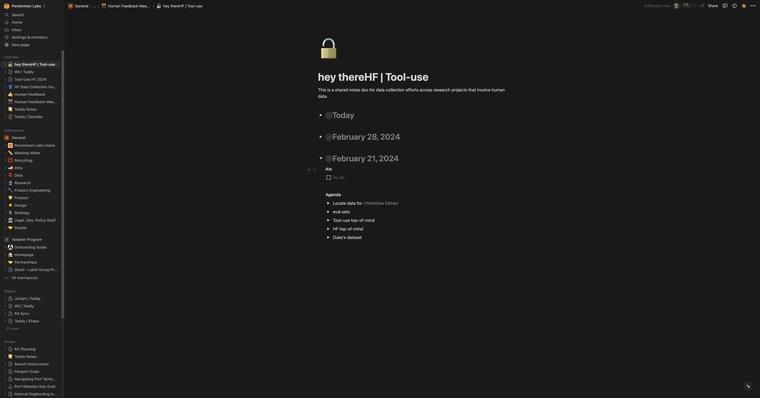 Task type: vqa. For each thing, say whether or not it's contained in the screenshot.
Drag Image
yes



Task type: locate. For each thing, give the bounding box(es) containing it.
🧮 image
[[8, 157, 13, 164]]

updates image
[[732, 3, 738, 8]]

👍 image
[[8, 91, 13, 98]]

0 vertical spatial 🎊 image
[[101, 3, 106, 9]]

open image
[[4, 63, 7, 66], [4, 70, 7, 74], [4, 93, 7, 96], [320, 114, 323, 117], [4, 115, 7, 118], [320, 135, 323, 138], [4, 144, 7, 147], [4, 151, 7, 155], [4, 174, 7, 177], [4, 181, 7, 185], [4, 196, 7, 200], [327, 202, 330, 205], [4, 204, 7, 207], [327, 210, 330, 213], [4, 211, 7, 215], [4, 219, 7, 222], [327, 219, 330, 222], [327, 236, 330, 239], [4, 246, 7, 249], [4, 253, 7, 257], [4, 261, 7, 264], [4, 268, 7, 271], [4, 305, 7, 308], [4, 320, 7, 323], [4, 355, 7, 358], [4, 363, 7, 366], [4, 370, 7, 373], [4, 378, 7, 381]]

🌟 image
[[8, 195, 13, 201]]

change page icon image
[[8, 70, 13, 74], [8, 77, 13, 82], [8, 84, 13, 90], [8, 143, 13, 148], [8, 245, 13, 250], [8, 267, 13, 272], [8, 296, 13, 301], [8, 304, 13, 309], [8, 311, 13, 316], [8, 319, 13, 324], [8, 347, 13, 352], [8, 362, 13, 367], [8, 369, 13, 374], [8, 377, 13, 382], [8, 392, 13, 397]]

🚢 image
[[8, 165, 13, 171]]

🔧 image
[[8, 187, 13, 194]]

click to add below. option-click to add a block above image
[[307, 167, 311, 173]]

2 horizontal spatial 🔓 image
[[318, 35, 339, 63]]

1 vertical spatial 🎊 image
[[8, 99, 13, 105]]

🪟 image
[[8, 114, 13, 120]]

0 horizontal spatial 🔓 image
[[8, 61, 13, 68]]

a image
[[4, 237, 9, 242]]

1 horizontal spatial 🎊 image
[[101, 3, 106, 9]]

close image
[[320, 157, 323, 160]]

📔 image
[[8, 354, 13, 360]]

🤝 image
[[8, 259, 13, 266]]

🎊 image
[[101, 3, 106, 9], [8, 99, 13, 105]]

favorited image
[[742, 3, 747, 8]]

🏠 image
[[8, 252, 13, 258]]

✏️ image
[[8, 150, 13, 156]]

open image
[[4, 78, 7, 81], [4, 85, 7, 89], [4, 100, 7, 104], [4, 108, 7, 111], [4, 159, 7, 162], [4, 166, 7, 170], [4, 189, 7, 192], [4, 226, 7, 229], [327, 227, 330, 230], [4, 297, 7, 300], [4, 312, 7, 315], [4, 348, 7, 351], [4, 385, 7, 388], [4, 393, 7, 396]]

🔓 image
[[157, 3, 161, 9], [318, 35, 339, 63], [8, 61, 13, 68]]



Task type: describe. For each thing, give the bounding box(es) containing it.
🤝 image
[[8, 225, 13, 231]]

🧱 image
[[8, 172, 13, 179]]

0 horizontal spatial 🎊 image
[[8, 99, 13, 105]]

⚓ image
[[8, 384, 13, 390]]

🔸 image
[[8, 202, 13, 209]]

🏛️ image
[[8, 217, 13, 224]]

drag image
[[313, 168, 317, 172]]

comments image
[[723, 3, 728, 8]]

🔬 image
[[8, 180, 13, 186]]

📔 image
[[8, 106, 13, 113]]

🚴 image
[[8, 210, 13, 216]]

1 horizontal spatial 🔓 image
[[157, 3, 161, 9]]



